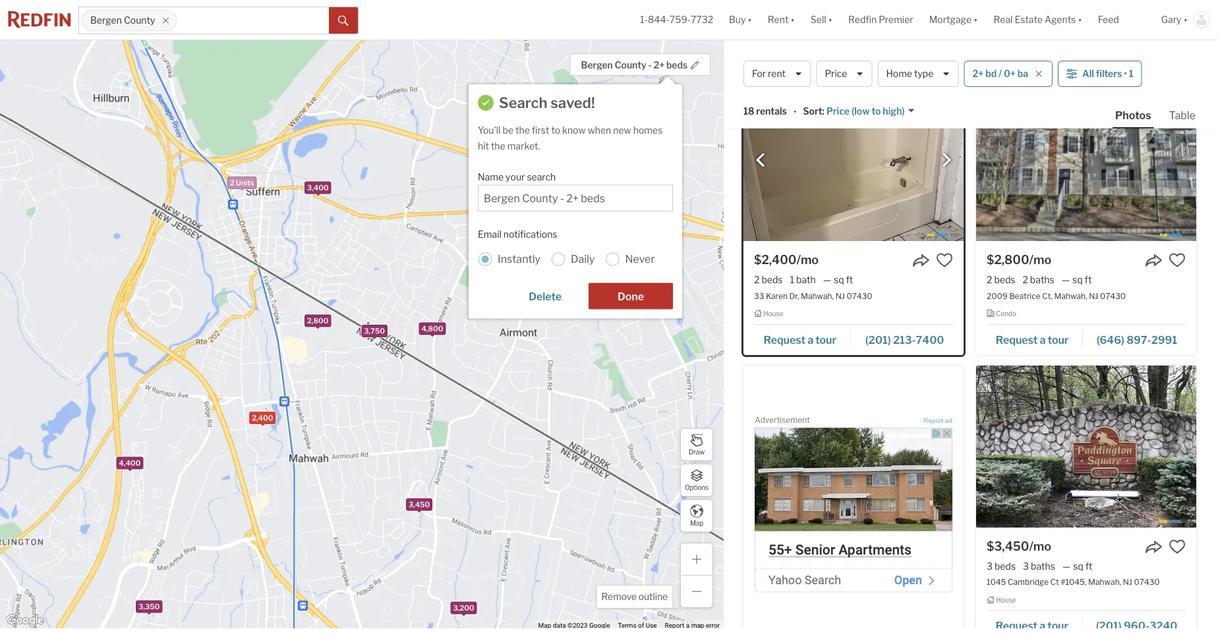 Task type: describe. For each thing, give the bounding box(es) containing it.
favorite button checkbox for $3,450 /mo
[[1169, 539, 1186, 556]]

2 horizontal spatial mahwah,
[[1089, 578, 1122, 588]]

all filters • 1
[[1083, 68, 1134, 79]]

▾ for sell ▾
[[829, 14, 833, 25]]

real estate agents ▾ link
[[994, 0, 1083, 40]]

delete
[[529, 290, 562, 303]]

delete button
[[513, 283, 578, 309]]

nj for $2,400 /mo
[[836, 291, 845, 301]]

— for $2,800 /mo
[[1062, 274, 1070, 286]]

ft for $2,800 /mo
[[1085, 274, 1092, 286]]

never
[[625, 253, 655, 266]]

notifications
[[504, 229, 558, 240]]

dr,
[[790, 291, 800, 301]]

redfin premier
[[849, 14, 914, 25]]

1-844-759-7732
[[640, 14, 714, 25]]

units
[[236, 179, 254, 187]]

— sq ft for $2,400 /mo
[[823, 274, 854, 286]]

premier
[[879, 14, 914, 25]]

photos
[[1116, 109, 1152, 122]]

33
[[754, 291, 765, 301]]

real
[[994, 14, 1013, 25]]

rent ▾
[[768, 14, 795, 25]]

high)
[[883, 106, 905, 117]]

33 karen dr, mahwah, nj 07430
[[754, 291, 873, 301]]

search
[[527, 172, 556, 183]]

sort
[[803, 106, 823, 117]]

price (low to high)
[[827, 106, 905, 117]]

1045 cambridge ct #1045, mahwah, nj 07430
[[987, 578, 1160, 588]]

rentals
[[757, 106, 787, 117]]

18
[[744, 106, 755, 117]]

2009 beatrice ct, mahwah, nj 07430
[[987, 291, 1126, 301]]

bergen county - 2+ beds button
[[570, 53, 711, 76]]

beds for $2,800
[[995, 274, 1016, 286]]

house for $2,400
[[764, 310, 784, 318]]

897-
[[1127, 334, 1152, 346]]

table button
[[1167, 108, 1199, 127]]

213-
[[894, 334, 916, 346]]

request a tour button for $2,400
[[754, 329, 852, 349]]

— sq ft for $2,800 /mo
[[1062, 274, 1092, 286]]

rent
[[768, 68, 786, 79]]

report
[[924, 417, 944, 425]]

photos button
[[1113, 108, 1167, 129]]

7400
[[916, 334, 945, 346]]

agents
[[1045, 14, 1076, 25]]

ft for $2,400 /mo
[[846, 274, 854, 286]]

▾ for rent ▾
[[791, 14, 795, 25]]

estate
[[1015, 14, 1043, 25]]

rent ▾ button
[[760, 0, 803, 40]]

beds for $2,400
[[762, 274, 783, 286]]

1 horizontal spatial the
[[516, 125, 530, 136]]

remove 2+ bd / 0+ ba image
[[1035, 70, 1043, 78]]

ad region
[[755, 428, 953, 593]]

$3,450
[[987, 539, 1030, 554]]

when
[[588, 125, 611, 136]]

• for 18 rentals •
[[794, 107, 797, 118]]

all filters • 1 button
[[1058, 61, 1143, 87]]

bath
[[797, 274, 816, 286]]

home type button
[[878, 61, 959, 87]]

0+
[[1004, 68, 1016, 79]]

gary ▾
[[1162, 14, 1188, 25]]

rent ▾ button
[[768, 0, 795, 40]]

2 beds for $2,400 /mo
[[754, 274, 783, 286]]

3,750
[[364, 327, 385, 336]]

(646) 897-2991
[[1097, 334, 1178, 346]]

photo of 33 karen dr, mahwah, nj 07430 image
[[744, 79, 964, 241]]

submit search image
[[338, 16, 349, 26]]

3,350
[[139, 603, 160, 612]]

search
[[499, 94, 548, 111]]

table
[[1170, 109, 1196, 122]]

name your search. required field. element
[[478, 165, 667, 185]]

home type
[[887, 68, 934, 79]]

feed button
[[1091, 0, 1154, 40]]

options button
[[681, 464, 714, 497]]

/mo for $3,450
[[1030, 539, 1052, 554]]

$3,450 /mo
[[987, 539, 1052, 554]]

18 rentals •
[[744, 106, 797, 118]]

done
[[618, 290, 644, 303]]

for
[[752, 68, 766, 79]]

sq for $2,400 /mo
[[834, 274, 844, 286]]

bergen for bergen county apartments for rent
[[744, 53, 795, 71]]

photo of 2009 beatrice ct, mahwah, nj 07430 image
[[977, 79, 1197, 241]]

favorite button checkbox for $2,400 /mo
[[936, 252, 954, 269]]

2 up beatrice
[[1023, 274, 1029, 286]]

cambridge
[[1008, 578, 1049, 588]]

request a tour for $2,400
[[764, 334, 837, 346]]

sell
[[811, 14, 827, 25]]

baths for $2,800 /mo
[[1031, 274, 1055, 286]]

(201)
[[866, 334, 891, 346]]

07430 for $2,400 /mo
[[847, 291, 873, 301]]

remove bergen county image
[[162, 16, 170, 24]]

mortgage ▾ button
[[930, 0, 978, 40]]

3 beds
[[987, 561, 1016, 572]]

beatrice
[[1010, 291, 1041, 301]]

buy ▾ button
[[721, 0, 760, 40]]

3,400
[[307, 184, 329, 192]]

redfin premier button
[[841, 0, 922, 40]]

▾ for mortgage ▾
[[974, 14, 978, 25]]

7732
[[691, 14, 714, 25]]

/mo for $2,400
[[797, 253, 819, 267]]

2 up 2009
[[987, 274, 993, 286]]

4,400
[[119, 459, 141, 468]]

ad
[[946, 417, 953, 425]]

request a tour button for $2,800
[[987, 329, 1083, 349]]

1 inside button
[[1130, 68, 1134, 79]]

sell ▾ button
[[803, 0, 841, 40]]

tour for $2,800 /mo
[[1048, 334, 1069, 346]]

market.
[[508, 141, 540, 152]]

3,450
[[409, 501, 430, 509]]

email
[[478, 229, 502, 240]]

bergen county
[[90, 15, 155, 26]]

apartments
[[851, 53, 935, 71]]

search saved!
[[499, 94, 595, 111]]

sort :
[[803, 106, 825, 117]]

ba
[[1018, 68, 1029, 79]]

request for $2,800
[[996, 334, 1038, 346]]

2 horizontal spatial nj
[[1124, 578, 1133, 588]]

(646)
[[1097, 334, 1125, 346]]

844-
[[648, 14, 670, 25]]

mortgage ▾ button
[[922, 0, 986, 40]]



Task type: vqa. For each thing, say whether or not it's contained in the screenshot.
favorite button icon
yes



Task type: locate. For each thing, give the bounding box(es) containing it.
1 favorite button image from the left
[[936, 252, 954, 269]]

bergen down rent ▾ button on the right top of page
[[744, 53, 795, 71]]

0 horizontal spatial to
[[552, 125, 561, 136]]

1 horizontal spatial 2+
[[973, 68, 984, 79]]

2+ bd / 0+ ba button
[[964, 61, 1053, 87]]

sq up 33 karen dr, mahwah, nj 07430
[[834, 274, 844, 286]]

#1045,
[[1061, 578, 1087, 588]]

request a tour down condo
[[996, 334, 1069, 346]]

bergen county - 2+ beds
[[581, 60, 688, 71]]

1 horizontal spatial favorite button image
[[1169, 252, 1186, 269]]

search saved! dialog
[[469, 76, 683, 319]]

next button image
[[940, 154, 954, 167]]

map region
[[0, 0, 876, 630]]

— for $2,400 /mo
[[823, 274, 832, 286]]

2 2 beds from the left
[[987, 274, 1016, 286]]

map button
[[681, 500, 714, 533]]

filters
[[1097, 68, 1123, 79]]

favorite button checkbox
[[936, 252, 954, 269], [1169, 539, 1186, 556]]

3 for 3 baths
[[1024, 561, 1029, 572]]

2 request from the left
[[996, 334, 1038, 346]]

nj right dr,
[[836, 291, 845, 301]]

0 horizontal spatial 3
[[987, 561, 993, 572]]

1 a from the left
[[808, 334, 814, 346]]

0 horizontal spatial 07430
[[847, 291, 873, 301]]

for
[[938, 53, 958, 71]]

beds for $3,450
[[995, 561, 1016, 572]]

buy ▾ button
[[729, 0, 752, 40]]

0 horizontal spatial county
[[124, 15, 155, 26]]

to right first
[[552, 125, 561, 136]]

condo
[[997, 310, 1017, 318]]

the right be
[[516, 125, 530, 136]]

beds up 1045
[[995, 561, 1016, 572]]

/mo up 2 baths
[[1030, 253, 1052, 267]]

2 inside map region
[[230, 179, 235, 187]]

rent left the /
[[961, 53, 994, 71]]

rent right buy ▾ on the top right
[[768, 14, 789, 25]]

— sq ft up the #1045,
[[1063, 561, 1093, 572]]

county for bergen county
[[124, 15, 155, 26]]

1 horizontal spatial •
[[1125, 68, 1128, 79]]

0 vertical spatial •
[[1125, 68, 1128, 79]]

1 2 beds from the left
[[754, 274, 783, 286]]

for rent
[[752, 68, 786, 79]]

/mo up 3 baths at right
[[1030, 539, 1052, 554]]

2 3 from the left
[[1024, 561, 1029, 572]]

2+ bd / 0+ ba
[[973, 68, 1029, 79]]

2009
[[987, 291, 1008, 301]]

bd
[[986, 68, 997, 79]]

options
[[685, 484, 709, 492]]

0 horizontal spatial tour
[[816, 334, 837, 346]]

2+
[[654, 60, 665, 71], [973, 68, 984, 79]]

mortgage
[[930, 14, 972, 25]]

your
[[506, 172, 525, 183]]

sq up the #1045,
[[1074, 561, 1084, 572]]

5 ▾ from the left
[[1078, 14, 1083, 25]]

2 request a tour from the left
[[996, 334, 1069, 346]]

baths up ct,
[[1031, 274, 1055, 286]]

1 horizontal spatial bergen
[[581, 60, 613, 71]]

— up 1045 cambridge ct #1045, mahwah, nj 07430
[[1063, 561, 1071, 572]]

1 vertical spatial •
[[794, 107, 797, 118]]

— up the 2009 beatrice ct, mahwah, nj 07430 on the top right of page
[[1062, 274, 1070, 286]]

2 left units
[[230, 179, 235, 187]]

favorite button image
[[1169, 539, 1186, 556]]

2991
[[1152, 334, 1178, 346]]

request a tour button
[[754, 329, 852, 349], [987, 329, 1083, 349]]

2 a from the left
[[1040, 334, 1046, 346]]

county for bergen county apartments for rent
[[798, 53, 848, 71]]

mahwah, down the bath
[[801, 291, 834, 301]]

sell ▾ button
[[811, 0, 833, 40]]

for rent button
[[744, 61, 811, 87]]

759-
[[670, 14, 691, 25]]

2 up 33
[[754, 274, 760, 286]]

4,800
[[422, 325, 443, 333]]

favorite button image for $2,400 /mo
[[936, 252, 954, 269]]

$2,800
[[987, 253, 1030, 267]]

redfin
[[849, 14, 877, 25]]

2,800
[[307, 317, 329, 325]]

sq for $3,450 /mo
[[1074, 561, 1084, 572]]

email notifications. required field. element
[[478, 222, 664, 242]]

nj
[[836, 291, 845, 301], [1090, 291, 1099, 301], [1124, 578, 1133, 588]]

1045
[[987, 578, 1007, 588]]

mahwah, right ct,
[[1055, 291, 1088, 301]]

2 beds up 2009
[[987, 274, 1016, 286]]

0 horizontal spatial house
[[764, 310, 784, 318]]

rent inside rent ▾ dropdown button
[[768, 14, 789, 25]]

$2,400
[[754, 253, 797, 267]]

— right the bath
[[823, 274, 832, 286]]

favorite button checkbox
[[1169, 252, 1186, 269]]

request for $2,400
[[764, 334, 806, 346]]

saved!
[[551, 94, 595, 111]]

▾ for gary ▾
[[1184, 14, 1188, 25]]

first
[[532, 125, 550, 136]]

house down 1045
[[997, 597, 1016, 605]]

1 horizontal spatial tour
[[1048, 334, 1069, 346]]

bergen for bergen county - 2+ beds
[[581, 60, 613, 71]]

1 vertical spatial to
[[552, 125, 561, 136]]

bergen county apartments for rent
[[744, 53, 994, 71]]

$2,400 /mo
[[754, 253, 819, 267]]

3 ▾ from the left
[[829, 14, 833, 25]]

beds inside button
[[667, 60, 688, 71]]

county down sell ▾ button
[[798, 53, 848, 71]]

house for $3,450
[[997, 597, 1016, 605]]

real estate agents ▾ button
[[986, 0, 1091, 40]]

0 horizontal spatial •
[[794, 107, 797, 118]]

request a tour button down dr,
[[754, 329, 852, 349]]

ft up the #1045,
[[1086, 561, 1093, 572]]

1 horizontal spatial nj
[[1090, 291, 1099, 301]]

draw button
[[681, 429, 714, 462]]

google image
[[3, 613, 47, 630]]

bergen left 'remove bergen county' image at the left
[[90, 15, 122, 26]]

None search field
[[177, 7, 329, 34]]

0 horizontal spatial 2+
[[654, 60, 665, 71]]

1 tour from the left
[[816, 334, 837, 346]]

favorite button image
[[936, 252, 954, 269], [1169, 252, 1186, 269]]

beds up 2009
[[995, 274, 1016, 286]]

2 units
[[230, 179, 254, 187]]

0 horizontal spatial favorite button image
[[936, 252, 954, 269]]

1
[[1130, 68, 1134, 79], [790, 274, 795, 286]]

1 vertical spatial price
[[827, 106, 850, 117]]

1-844-759-7732 link
[[640, 14, 714, 25]]

• for all filters • 1
[[1125, 68, 1128, 79]]

2+ inside button
[[654, 60, 665, 71]]

—
[[823, 274, 832, 286], [1062, 274, 1070, 286], [1063, 561, 1071, 572]]

mahwah, for $2,800 /mo
[[1055, 291, 1088, 301]]

to inside button
[[872, 106, 881, 117]]

2,400
[[252, 414, 273, 423]]

request
[[764, 334, 806, 346], [996, 334, 1038, 346]]

advertisement
[[755, 415, 810, 425]]

1 left the bath
[[790, 274, 795, 286]]

county inside button
[[615, 60, 647, 71]]

1 vertical spatial 1
[[790, 274, 795, 286]]

county left -
[[615, 60, 647, 71]]

0 horizontal spatial nj
[[836, 291, 845, 301]]

you'll be the first to know when new homes hit the market.
[[478, 125, 663, 152]]

3 for 3 beds
[[987, 561, 993, 572]]

1 request a tour from the left
[[764, 334, 837, 346]]

0 vertical spatial the
[[516, 125, 530, 136]]

$2,800 /mo
[[987, 253, 1052, 267]]

1 vertical spatial the
[[491, 141, 506, 152]]

0 horizontal spatial request
[[764, 334, 806, 346]]

1 horizontal spatial 1
[[1130, 68, 1134, 79]]

to inside you'll be the first to know when new homes hit the market.
[[552, 125, 561, 136]]

bergen inside bergen county - 2+ beds button
[[581, 60, 613, 71]]

• right filters
[[1125, 68, 1128, 79]]

tour down the 2009 beatrice ct, mahwah, nj 07430 on the top right of page
[[1048, 334, 1069, 346]]

1 right filters
[[1130, 68, 1134, 79]]

— sq ft up the 2009 beatrice ct, mahwah, nj 07430 on the top right of page
[[1062, 274, 1092, 286]]

3
[[987, 561, 993, 572], [1024, 561, 1029, 572]]

0 horizontal spatial a
[[808, 334, 814, 346]]

— sq ft up 33 karen dr, mahwah, nj 07430
[[823, 274, 854, 286]]

request a tour button down condo
[[987, 329, 1083, 349]]

0 vertical spatial to
[[872, 106, 881, 117]]

price for price (low to high)
[[827, 106, 850, 117]]

1 horizontal spatial to
[[872, 106, 881, 117]]

▾ right agents
[[1078, 14, 1083, 25]]

mortgage ▾
[[930, 14, 978, 25]]

07430 for $2,800 /mo
[[1101, 291, 1126, 301]]

0 horizontal spatial rent
[[768, 14, 789, 25]]

▾ right buy on the top right of page
[[748, 14, 752, 25]]

nj right ct,
[[1090, 291, 1099, 301]]

0 horizontal spatial mahwah,
[[801, 291, 834, 301]]

:
[[823, 106, 825, 117]]

bergen for bergen county
[[90, 15, 122, 26]]

• left sort
[[794, 107, 797, 118]]

county
[[124, 15, 155, 26], [798, 53, 848, 71], [615, 60, 647, 71]]

beds up karen
[[762, 274, 783, 286]]

sq for $2,800 /mo
[[1073, 274, 1083, 286]]

•
[[1125, 68, 1128, 79], [794, 107, 797, 118]]

0 vertical spatial 1
[[1130, 68, 1134, 79]]

a for $2,800 /mo
[[1040, 334, 1046, 346]]

0 horizontal spatial the
[[491, 141, 506, 152]]

request down condo
[[996, 334, 1038, 346]]

ft for $3,450 /mo
[[1086, 561, 1093, 572]]

baths for $3,450 /mo
[[1031, 561, 1056, 572]]

3 up 1045
[[987, 561, 993, 572]]

draw
[[689, 449, 705, 457]]

1 request from the left
[[764, 334, 806, 346]]

▾ right mortgage
[[974, 14, 978, 25]]

0 horizontal spatial 1
[[790, 274, 795, 286]]

1 3 from the left
[[987, 561, 993, 572]]

report ad button
[[924, 417, 953, 428]]

county left 'remove bergen county' image at the left
[[124, 15, 155, 26]]

a for $2,400 /mo
[[808, 334, 814, 346]]

rent
[[768, 14, 789, 25], [961, 53, 994, 71]]

ft up the 2009 beatrice ct, mahwah, nj 07430 on the top right of page
[[1085, 274, 1092, 286]]

(low
[[852, 106, 870, 117]]

tour down 33 karen dr, mahwah, nj 07430
[[816, 334, 837, 346]]

a down 33 karen dr, mahwah, nj 07430
[[808, 334, 814, 346]]

buy ▾
[[729, 14, 752, 25]]

county for bergen county - 2+ beds
[[615, 60, 647, 71]]

0 horizontal spatial bergen
[[90, 15, 122, 26]]

ct,
[[1043, 291, 1053, 301]]

to right the (low
[[872, 106, 881, 117]]

be
[[503, 125, 514, 136]]

2 request a tour button from the left
[[987, 329, 1083, 349]]

karen
[[766, 291, 788, 301]]

homes
[[634, 125, 663, 136]]

the
[[516, 125, 530, 136], [491, 141, 506, 152]]

house down karen
[[764, 310, 784, 318]]

0 vertical spatial rent
[[768, 14, 789, 25]]

price inside button
[[827, 106, 850, 117]]

1 horizontal spatial county
[[615, 60, 647, 71]]

new
[[613, 125, 632, 136]]

1 horizontal spatial 2 beds
[[987, 274, 1016, 286]]

0 vertical spatial price
[[825, 68, 848, 79]]

mahwah, right the #1045,
[[1089, 578, 1122, 588]]

(646) 897-2991 link
[[1083, 328, 1186, 350]]

1 horizontal spatial a
[[1040, 334, 1046, 346]]

1 request a tour button from the left
[[754, 329, 852, 349]]

2 horizontal spatial 07430
[[1135, 578, 1160, 588]]

previous button image
[[754, 154, 768, 167]]

nj right the #1045,
[[1124, 578, 1133, 588]]

1 ▾ from the left
[[748, 14, 752, 25]]

1 vertical spatial rent
[[961, 53, 994, 71]]

type
[[915, 68, 934, 79]]

0 vertical spatial favorite button checkbox
[[936, 252, 954, 269]]

1 horizontal spatial 07430
[[1101, 291, 1126, 301]]

1 horizontal spatial 3
[[1024, 561, 1029, 572]]

2+ inside "button"
[[973, 68, 984, 79]]

▾ for buy ▾
[[748, 14, 752, 25]]

you'll
[[478, 125, 501, 136]]

remove outline
[[602, 592, 668, 603]]

1 bath
[[790, 274, 816, 286]]

request down karen
[[764, 334, 806, 346]]

price for price
[[825, 68, 848, 79]]

ft up 33 karen dr, mahwah, nj 07430
[[846, 274, 854, 286]]

2 ▾ from the left
[[791, 14, 795, 25]]

2 horizontal spatial bergen
[[744, 53, 795, 71]]

sq up the 2009 beatrice ct, mahwah, nj 07430 on the top right of page
[[1073, 274, 1083, 286]]

▾ left sell
[[791, 14, 795, 25]]

▾ right sell
[[829, 14, 833, 25]]

0 horizontal spatial request a tour button
[[754, 329, 852, 349]]

the right hit
[[491, 141, 506, 152]]

1 vertical spatial baths
[[1031, 561, 1056, 572]]

tour for $2,400 /mo
[[816, 334, 837, 346]]

Name your search text field
[[484, 192, 667, 205]]

1 horizontal spatial favorite button checkbox
[[1169, 539, 1186, 556]]

1 horizontal spatial mahwah,
[[1055, 291, 1088, 301]]

1 horizontal spatial request
[[996, 334, 1038, 346]]

0 horizontal spatial request a tour
[[764, 334, 837, 346]]

mahwah, for $2,400 /mo
[[801, 291, 834, 301]]

remove outline button
[[597, 586, 673, 609]]

bergen up saved!
[[581, 60, 613, 71]]

beds right -
[[667, 60, 688, 71]]

1 vertical spatial favorite button checkbox
[[1169, 539, 1186, 556]]

— sq ft for $3,450 /mo
[[1063, 561, 1093, 572]]

done button
[[589, 283, 673, 309]]

▾ right gary
[[1184, 14, 1188, 25]]

0 horizontal spatial favorite button checkbox
[[936, 252, 954, 269]]

to
[[872, 106, 881, 117], [552, 125, 561, 136]]

1 vertical spatial house
[[997, 597, 1016, 605]]

0 vertical spatial house
[[764, 310, 784, 318]]

nj for $2,800 /mo
[[1090, 291, 1099, 301]]

1 horizontal spatial request a tour
[[996, 334, 1069, 346]]

price inside 'button'
[[825, 68, 848, 79]]

2 horizontal spatial county
[[798, 53, 848, 71]]

1 horizontal spatial rent
[[961, 53, 994, 71]]

4 ▾ from the left
[[974, 14, 978, 25]]

/mo up the bath
[[797, 253, 819, 267]]

daily
[[571, 253, 595, 266]]

2 favorite button image from the left
[[1169, 252, 1186, 269]]

1 horizontal spatial house
[[997, 597, 1016, 605]]

request a tour for $2,800
[[996, 334, 1069, 346]]

1 horizontal spatial request a tour button
[[987, 329, 1083, 349]]

2+ left bd on the top right of the page
[[973, 68, 984, 79]]

favorite button image for $2,800 /mo
[[1169, 252, 1186, 269]]

2
[[230, 179, 235, 187], [754, 274, 760, 286], [987, 274, 993, 286], [1023, 274, 1029, 286]]

0 horizontal spatial 2 beds
[[754, 274, 783, 286]]

• inside button
[[1125, 68, 1128, 79]]

/mo for $2,800
[[1030, 253, 1052, 267]]

a down ct,
[[1040, 334, 1046, 346]]

2+ right -
[[654, 60, 665, 71]]

0 vertical spatial baths
[[1031, 274, 1055, 286]]

3 up cambridge
[[1024, 561, 1029, 572]]

ct
[[1051, 578, 1059, 588]]

▾
[[748, 14, 752, 25], [791, 14, 795, 25], [829, 14, 833, 25], [974, 14, 978, 25], [1078, 14, 1083, 25], [1184, 14, 1188, 25]]

2 tour from the left
[[1048, 334, 1069, 346]]

4,500
[[561, 195, 583, 203]]

2 beds up karen
[[754, 274, 783, 286]]

2 beds for $2,800 /mo
[[987, 274, 1016, 286]]

— for $3,450 /mo
[[1063, 561, 1071, 572]]

photo of 1045 cambridge ct #1045, mahwah, nj 07430 image
[[977, 366, 1197, 528]]

6 ▾ from the left
[[1184, 14, 1188, 25]]

baths up 'ct'
[[1031, 561, 1056, 572]]

request a tour down dr,
[[764, 334, 837, 346]]

/
[[999, 68, 1002, 79]]

• inside 18 rentals •
[[794, 107, 797, 118]]

feed
[[1098, 14, 1120, 25]]



